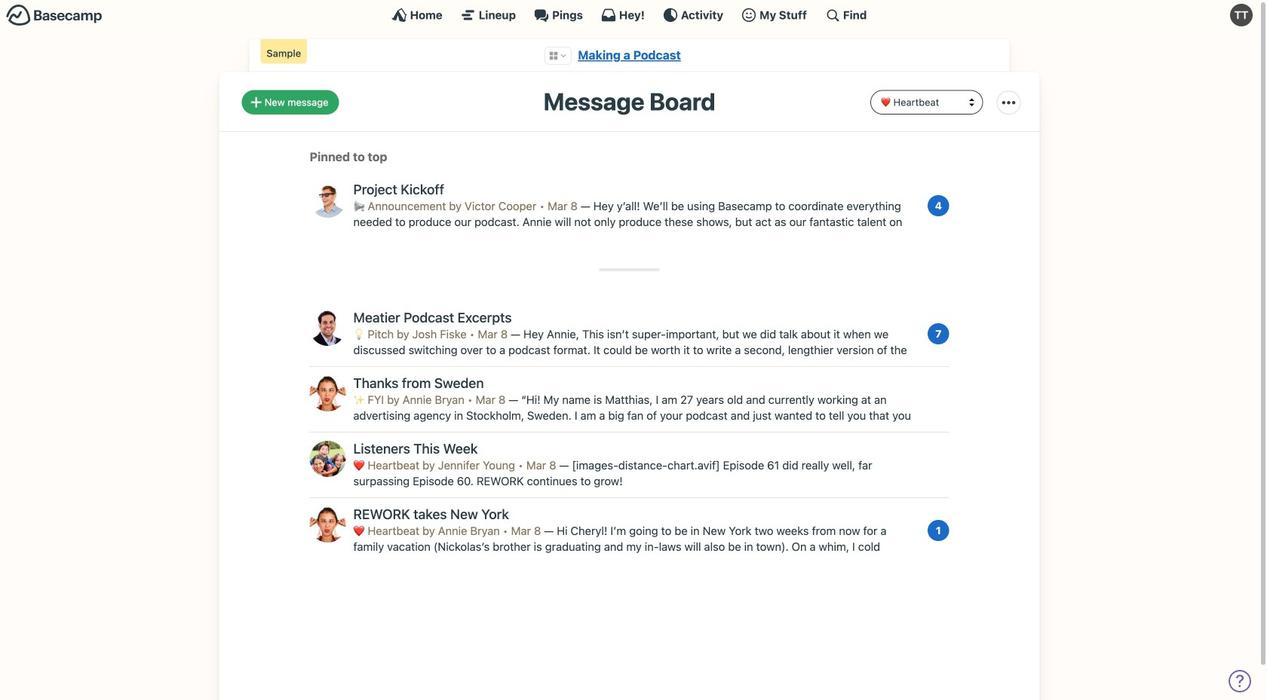 Task type: describe. For each thing, give the bounding box(es) containing it.
keyboard shortcut: ⌘ + / image
[[825, 8, 840, 23]]

jennifer young image
[[310, 155, 346, 191]]



Task type: vqa. For each thing, say whether or not it's contained in the screenshot.
Inspiration section
no



Task type: locate. For each thing, give the bounding box(es) containing it.
annie bryan image
[[310, 221, 346, 257]]

terry turtle image
[[1230, 4, 1253, 26]]

breadcrumb element
[[249, 39, 1010, 72]]

main element
[[0, 0, 1259, 29]]

switch accounts image
[[6, 4, 103, 27]]



